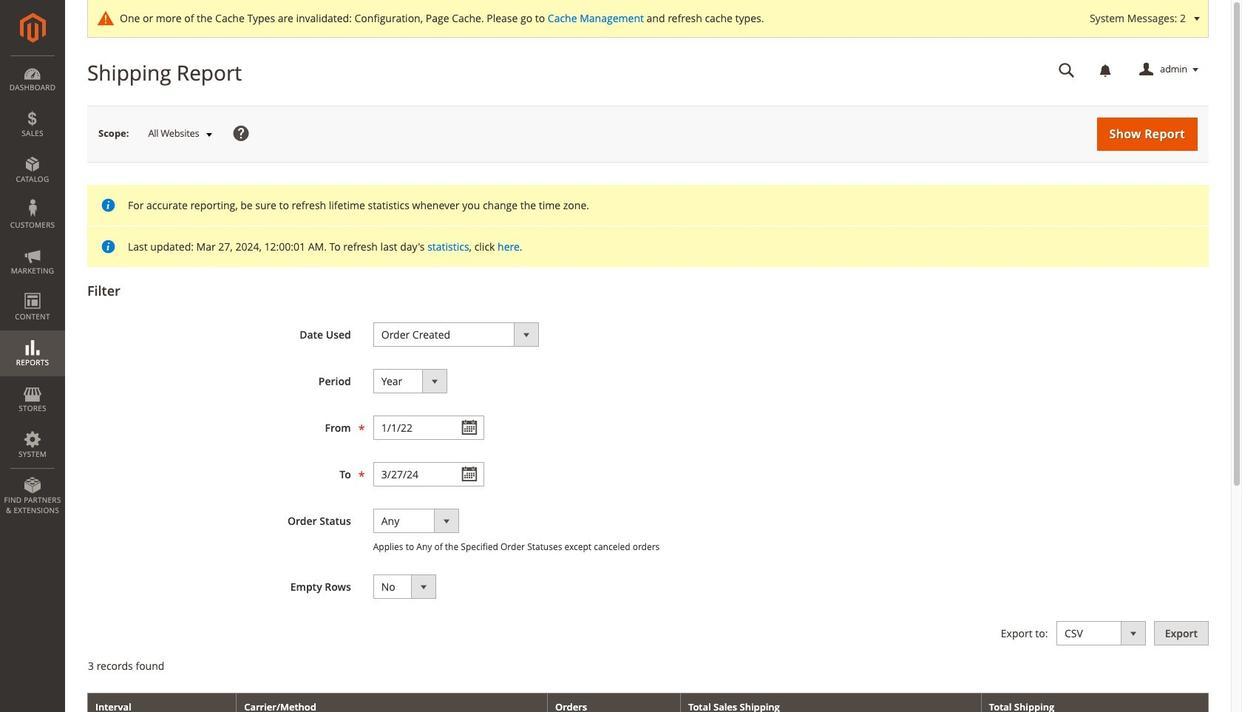 Task type: vqa. For each thing, say whether or not it's contained in the screenshot.
text box
yes



Task type: locate. For each thing, give the bounding box(es) containing it.
magento admin panel image
[[20, 13, 45, 43]]

None text field
[[373, 416, 484, 440], [373, 462, 484, 487], [373, 416, 484, 440], [373, 462, 484, 487]]

menu bar
[[0, 55, 65, 523]]

None text field
[[1049, 57, 1086, 83]]



